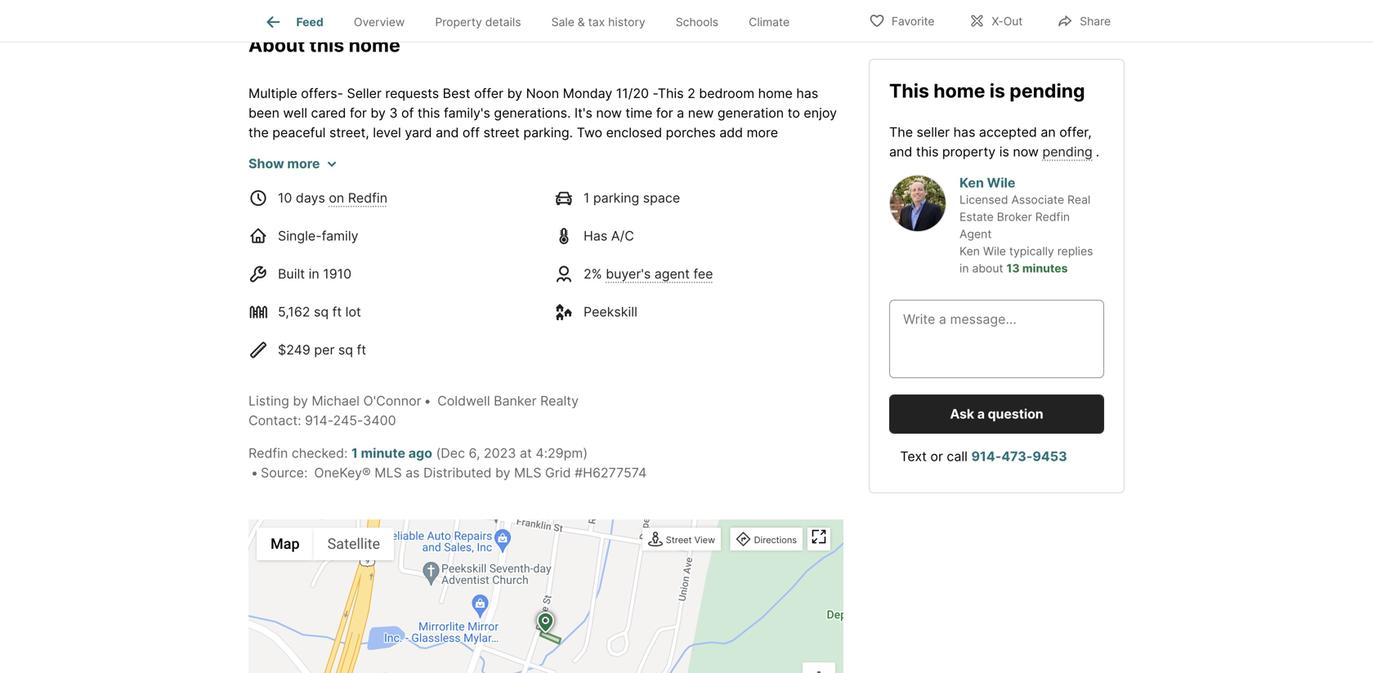 Task type: vqa. For each thing, say whether or not it's contained in the screenshot.
Unit within 409 W 38th St Unit 206
no



Task type: locate. For each thing, give the bounding box(es) containing it.
ft left lot
[[332, 304, 342, 320]]

1 horizontal spatial more
[[747, 124, 778, 140]]

1 down which
[[584, 190, 590, 206]]

now down "accepted"
[[1013, 144, 1039, 160]]

1 vertical spatial ft
[[357, 342, 366, 358]]

and down the excellent
[[662, 203, 685, 219]]

minutes
[[1022, 261, 1068, 275]]

menu bar
[[257, 528, 394, 560]]

the inside multiple offers- seller requests best offer by noon monday 11/20 -this 2 bedroom home has been well cared for by 3 of this family's generations. it's now time for a new generation to enjoy the peaceful street, level yard and off street parking. two enclosed porches add more dimension and flexibility to the living possibilities. the walk up attic offers a large  finished storage space. there is a full unfinished basement which would make a great hobby or work shop.  close proximity to peekskill metro north train station, excellent shopping from both family owned and large retailers.  take advantage of the artist community and the peekskill paramount theater. a true find.
[[556, 144, 580, 160]]

0 vertical spatial the
[[889, 124, 913, 140]]

by
[[507, 85, 522, 101], [371, 105, 386, 121], [293, 393, 308, 409], [495, 465, 510, 481]]

has up property
[[953, 124, 975, 140]]

this home is pending
[[889, 79, 1085, 102]]

914- down 'michael'
[[305, 413, 333, 428]]

1 vertical spatial 914-
[[971, 448, 1001, 464]]

2 vertical spatial this
[[916, 144, 939, 160]]

0 horizontal spatial has
[[796, 85, 818, 101]]

1 vertical spatial 1
[[351, 445, 358, 461]]

2 horizontal spatial this
[[916, 144, 939, 160]]

1 horizontal spatial sq
[[338, 342, 353, 358]]

1 for from the left
[[350, 105, 367, 121]]

2023
[[484, 445, 516, 461]]

climate tab
[[734, 2, 805, 42]]

1 horizontal spatial for
[[656, 105, 673, 121]]

0 horizontal spatial 914-
[[305, 413, 333, 428]]

offer
[[474, 85, 504, 101]]

in
[[960, 261, 969, 275], [309, 266, 319, 282]]

0 horizontal spatial this
[[309, 34, 344, 56]]

has up 'enjoy'
[[796, 85, 818, 101]]

the down been
[[248, 124, 269, 140]]

0 horizontal spatial ft
[[332, 304, 342, 320]]

5,162 sq ft lot
[[278, 304, 361, 320]]

owned
[[248, 203, 290, 219]]

now right it's
[[596, 105, 622, 121]]

peekskill down "from"
[[713, 203, 766, 219]]

1 vertical spatial ken
[[960, 244, 980, 258]]

this inside multiple offers- seller requests best offer by noon monday 11/20 -this 2 bedroom home has been well cared for by 3 of this family's generations. it's now time for a new generation to enjoy the peaceful street, level yard and off street parking. two enclosed porches add more dimension and flexibility to the living possibilities. the walk up attic offers a large  finished storage space. there is a full unfinished basement which would make a great hobby or work shop.  close proximity to peekskill metro north train station, excellent shopping from both family owned and large retailers.  take advantage of the artist community and the peekskill paramount theater. a true find.
[[418, 105, 440, 121]]

2 for from the left
[[656, 105, 673, 121]]

• right 'o'connor'
[[424, 393, 431, 409]]

by right offer
[[507, 85, 522, 101]]

schools
[[676, 15, 718, 29]]

0 horizontal spatial now
[[596, 105, 622, 121]]

• left the source:
[[251, 465, 258, 481]]

sq right "5,162"
[[314, 304, 329, 320]]

1 horizontal spatial family
[[804, 183, 840, 199]]

is inside multiple offers- seller requests best offer by noon monday 11/20 -this 2 bedroom home has been well cared for by 3 of this family's generations. it's now time for a new generation to enjoy the peaceful street, level yard and off street parking. two enclosed porches add more dimension and flexibility to the living possibilities. the walk up attic offers a large  finished storage space. there is a full unfinished basement which would make a great hobby or work shop.  close proximity to peekskill metro north train station, excellent shopping from both family owned and large retailers.  take advantage of the artist community and the peekskill paramount theater. a true find.
[[383, 164, 393, 180]]

paramount
[[770, 203, 837, 219]]

914- right call
[[971, 448, 1001, 464]]

1 horizontal spatial •
[[424, 393, 431, 409]]

a right ask
[[977, 406, 985, 422]]

1 vertical spatial family
[[322, 228, 358, 244]]

1 vertical spatial to
[[401, 144, 413, 160]]

peekskill down 2%
[[584, 304, 637, 320]]

by up contact: 914-245-3400 at the bottom
[[293, 393, 308, 409]]

o'connor
[[363, 393, 421, 409]]

has inside multiple offers- seller requests best offer by noon monday 11/20 -this 2 bedroom home has been well cared for by 3 of this family's generations. it's now time for a new generation to enjoy the peaceful street, level yard and off street parking. two enclosed porches add more dimension and flexibility to the living possibilities. the walk up attic offers a large  finished storage space. there is a full unfinished basement which would make a great hobby or work shop.  close proximity to peekskill metro north train station, excellent shopping from both family owned and large retailers.  take advantage of the artist community and the peekskill paramount theater. a true find.
[[796, 85, 818, 101]]

now
[[596, 105, 622, 121], [1013, 144, 1039, 160]]

feed
[[296, 15, 323, 29]]

0 horizontal spatial redfin
[[248, 445, 288, 461]]

more down generation
[[747, 124, 778, 140]]

to up full
[[401, 144, 413, 160]]

is up "accepted"
[[990, 79, 1005, 102]]

0 horizontal spatial this
[[658, 85, 684, 101]]

0 vertical spatial wile
[[987, 175, 1015, 191]]

• inside redfin checked: 1 minute ago (dec 6, 2023 at 4:29pm) • source: onekey® mls as distributed by mls grid # h6277574
[[251, 465, 258, 481]]

ken inside the ken wile typically replies in about
[[960, 244, 980, 258]]

0 horizontal spatial for
[[350, 105, 367, 121]]

offers-
[[301, 85, 343, 101]]

or down finished
[[770, 164, 783, 180]]

$249 per sq ft
[[278, 342, 366, 358]]

1 vertical spatial peekskill
[[713, 203, 766, 219]]

redfin up the source:
[[248, 445, 288, 461]]

redfin down associate
[[1035, 210, 1070, 224]]

from
[[739, 183, 767, 199]]

0 vertical spatial now
[[596, 105, 622, 121]]

peekskill up "take"
[[401, 183, 455, 199]]

1 horizontal spatial peekskill
[[584, 304, 637, 320]]

home up the seller
[[934, 79, 985, 102]]

0 horizontal spatial more
[[287, 155, 320, 171]]

for
[[350, 105, 367, 121], [656, 105, 673, 121]]

about
[[248, 34, 305, 56]]

wile for ken wile licensed associate real estate broker redfin agent
[[987, 175, 1015, 191]]

redfin inside redfin checked: 1 minute ago (dec 6, 2023 at 4:29pm) • source: onekey® mls as distributed by mls grid # h6277574
[[248, 445, 288, 461]]

michael
[[312, 393, 360, 409]]

2 horizontal spatial peekskill
[[713, 203, 766, 219]]

0 horizontal spatial mls
[[375, 465, 402, 481]]

contact:
[[248, 413, 301, 428]]

of right 3
[[401, 105, 414, 121]]

pending up an
[[1010, 79, 1085, 102]]

or left call
[[930, 448, 943, 464]]

sq
[[314, 304, 329, 320], [338, 342, 353, 358]]

2 vertical spatial to
[[385, 183, 398, 199]]

up
[[616, 144, 631, 160]]

1 vertical spatial redfin
[[1035, 210, 1070, 224]]

wile up about
[[983, 244, 1006, 258]]

0 horizontal spatial 1
[[351, 445, 358, 461]]

family
[[804, 183, 840, 199], [322, 228, 358, 244]]

1 up onekey®
[[351, 445, 358, 461]]

0 vertical spatial large
[[717, 144, 747, 160]]

pending
[[1010, 79, 1085, 102], [1042, 144, 1093, 160]]

1 horizontal spatial redfin
[[348, 190, 387, 206]]

a
[[677, 105, 684, 121], [706, 144, 713, 160], [397, 164, 404, 180], [681, 164, 688, 180], [977, 406, 985, 422]]

checked:
[[292, 445, 348, 461]]

this inside "the seller has accepted an offer, and this property is now"
[[916, 144, 939, 160]]

bedroom
[[699, 85, 754, 101]]

the down yard
[[417, 144, 437, 160]]

living
[[441, 144, 473, 160]]

1 horizontal spatial home
[[758, 85, 793, 101]]

ken inside ken wile licensed associate real estate broker redfin agent
[[960, 175, 984, 191]]

this down the seller
[[916, 144, 939, 160]]

question
[[988, 406, 1043, 422]]

x-out button
[[955, 4, 1037, 37]]

0 vertical spatial peekskill
[[401, 183, 455, 199]]

and
[[436, 124, 459, 140], [889, 144, 912, 160], [315, 144, 339, 160], [294, 203, 317, 219], [662, 203, 685, 219]]

climate
[[749, 15, 790, 29]]

0 horizontal spatial peekskill
[[401, 183, 455, 199]]

fee
[[693, 266, 713, 282]]

to up retailers.
[[385, 183, 398, 199]]

of down north
[[514, 203, 527, 219]]

a up the great
[[706, 144, 713, 160]]

2 ken from the top
[[960, 244, 980, 258]]

text
[[900, 448, 927, 464]]

in left about
[[960, 261, 969, 275]]

1 horizontal spatial this
[[418, 105, 440, 121]]

street view
[[666, 535, 715, 545]]

0 vertical spatial this
[[309, 34, 344, 56]]

1 horizontal spatial has
[[953, 124, 975, 140]]

the up which
[[556, 144, 580, 160]]

ask a question button
[[889, 395, 1104, 434]]

2 horizontal spatial redfin
[[1035, 210, 1070, 224]]

x-
[[992, 14, 1003, 28]]

0 horizontal spatial family
[[322, 228, 358, 244]]

is down "accepted"
[[999, 144, 1009, 160]]

2
[[687, 85, 695, 101]]

show
[[248, 155, 284, 171]]

1 horizontal spatial mls
[[514, 465, 541, 481]]

2 vertical spatial is
[[383, 164, 393, 180]]

single-family
[[278, 228, 358, 244]]

a left 'new'
[[677, 105, 684, 121]]

excellent
[[619, 183, 675, 199]]

and up "licensed associate real estate broker redfin agentken wile" image
[[889, 144, 912, 160]]

has a/c
[[584, 228, 634, 244]]

13
[[1007, 261, 1020, 275]]

sale & tax history tab
[[536, 2, 661, 42]]

cared
[[311, 105, 346, 121]]

in inside the ken wile typically replies in about
[[960, 261, 969, 275]]

1 vertical spatial more
[[287, 155, 320, 171]]

a left full
[[397, 164, 404, 180]]

add
[[719, 124, 743, 140]]

property
[[435, 15, 482, 29]]

in right built
[[309, 266, 319, 282]]

0 vertical spatial or
[[770, 164, 783, 180]]

both
[[771, 183, 800, 199]]

0 horizontal spatial or
[[770, 164, 783, 180]]

per
[[314, 342, 335, 358]]

artist
[[554, 203, 586, 219]]

1 vertical spatial now
[[1013, 144, 1039, 160]]

0 vertical spatial is
[[990, 79, 1005, 102]]

tab list
[[248, 0, 818, 42]]

which
[[563, 164, 599, 180]]

1 horizontal spatial now
[[1013, 144, 1039, 160]]

0 horizontal spatial •
[[251, 465, 258, 481]]

peekskill
[[401, 183, 455, 199], [713, 203, 766, 219], [584, 304, 637, 320]]

$249
[[278, 342, 310, 358]]

1 mls from the left
[[375, 465, 402, 481]]

1 vertical spatial sq
[[338, 342, 353, 358]]

and inside "the seller has accepted an offer, and this property is now"
[[889, 144, 912, 160]]

wile up licensed
[[987, 175, 1015, 191]]

property
[[942, 144, 996, 160]]

ken down 'agent'
[[960, 244, 980, 258]]

well
[[283, 105, 307, 121]]

family inside multiple offers- seller requests best offer by noon monday 11/20 -this 2 bedroom home has been well cared for by 3 of this family's generations. it's now time for a new generation to enjoy the peaceful street, level yard and off street parking. two enclosed porches add more dimension and flexibility to the living possibilities. the walk up attic offers a large  finished storage space. there is a full unfinished basement which would make a great hobby or work shop.  close proximity to peekskill metro north train station, excellent shopping from both family owned and large retailers.  take advantage of the artist community and the peekskill paramount theater. a true find.
[[804, 183, 840, 199]]

family right a
[[322, 228, 358, 244]]

unfinished
[[430, 164, 494, 180]]

it's
[[574, 105, 592, 121]]

this up yard
[[418, 105, 440, 121]]

a down offers
[[681, 164, 688, 180]]

large up true at the left top of the page
[[321, 203, 351, 219]]

now inside "the seller has accepted an offer, and this property is now"
[[1013, 144, 1039, 160]]

mls down at
[[514, 465, 541, 481]]

0 vertical spatial ken
[[960, 175, 984, 191]]

as
[[406, 465, 420, 481]]

this
[[309, 34, 344, 56], [418, 105, 440, 121], [916, 144, 939, 160]]

pending down offer,
[[1042, 144, 1093, 160]]

0 vertical spatial sq
[[314, 304, 329, 320]]

street,
[[329, 124, 369, 140]]

2 vertical spatial redfin
[[248, 445, 288, 461]]

yard
[[405, 124, 432, 140]]

ft right per
[[357, 342, 366, 358]]

sq right per
[[338, 342, 353, 358]]

redfin down there on the top left of the page
[[348, 190, 387, 206]]

days
[[296, 190, 325, 206]]

home down overview
[[349, 34, 400, 56]]

is inside "the seller has accepted an offer, and this property is now"
[[999, 144, 1009, 160]]

1 vertical spatial this
[[418, 105, 440, 121]]

associate
[[1011, 193, 1064, 207]]

1 vertical spatial wile
[[983, 244, 1006, 258]]

time
[[626, 105, 652, 121]]

0 horizontal spatial to
[[385, 183, 398, 199]]

family up paramount
[[804, 183, 840, 199]]

0 vertical spatial more
[[747, 124, 778, 140]]

attic
[[635, 144, 662, 160]]

more up close on the top of page
[[287, 155, 320, 171]]

more inside multiple offers- seller requests best offer by noon monday 11/20 -this 2 bedroom home has been well cared for by 3 of this family's generations. it's now time for a new generation to enjoy the peaceful street, level yard and off street parking. two enclosed porches add more dimension and flexibility to the living possibilities. the walk up attic offers a large  finished storage space. there is a full unfinished basement which would make a great hobby or work shop.  close proximity to peekskill metro north train station, excellent shopping from both family owned and large retailers.  take advantage of the artist community and the peekskill paramount theater. a true find.
[[747, 124, 778, 140]]

find.
[[341, 223, 368, 238]]

1 horizontal spatial in
[[960, 261, 969, 275]]

wile
[[987, 175, 1015, 191], [983, 244, 1006, 258]]

1 vertical spatial the
[[556, 144, 580, 160]]

0 vertical spatial has
[[796, 85, 818, 101]]

0 vertical spatial ft
[[332, 304, 342, 320]]

0 vertical spatial redfin
[[348, 190, 387, 206]]

1 horizontal spatial ft
[[357, 342, 366, 358]]

0 horizontal spatial large
[[321, 203, 351, 219]]

real
[[1067, 193, 1091, 207]]

the left the seller
[[889, 124, 913, 140]]

1 vertical spatial •
[[251, 465, 258, 481]]

wile inside ken wile licensed associate real estate broker redfin agent
[[987, 175, 1015, 191]]

1 vertical spatial has
[[953, 124, 975, 140]]

the inside "the seller has accepted an offer, and this property is now"
[[889, 124, 913, 140]]

mls down minute
[[375, 465, 402, 481]]

for down seller
[[350, 105, 367, 121]]

metro
[[459, 183, 495, 199]]

large down add
[[717, 144, 747, 160]]

home inside multiple offers- seller requests best offer by noon monday 11/20 -this 2 bedroom home has been well cared for by 3 of this family's generations. it's now time for a new generation to enjoy the peaceful street, level yard and off street parking. two enclosed porches add more dimension and flexibility to the living possibilities. the walk up attic offers a large  finished storage space. there is a full unfinished basement which would make a great hobby or work shop.  close proximity to peekskill metro north train station, excellent shopping from both family owned and large retailers.  take advantage of the artist community and the peekskill paramount theater. a true find.
[[758, 85, 793, 101]]

2 horizontal spatial home
[[934, 79, 985, 102]]

level
[[373, 124, 401, 140]]

home up generation
[[758, 85, 793, 101]]

1 horizontal spatial of
[[514, 203, 527, 219]]

by down 2023
[[495, 465, 510, 481]]

theater.
[[248, 223, 296, 238]]

for down -
[[656, 105, 673, 121]]

on
[[329, 190, 344, 206]]

redfin
[[348, 190, 387, 206], [1035, 210, 1070, 224], [248, 445, 288, 461]]

0 vertical spatial family
[[804, 183, 840, 199]]

space.
[[299, 164, 340, 180]]

finished
[[751, 144, 800, 160]]

map region
[[66, 442, 903, 673]]

10
[[278, 190, 292, 206]]

this left 2
[[658, 85, 684, 101]]

satellite button
[[314, 528, 394, 560]]

1 horizontal spatial or
[[930, 448, 943, 464]]

0 vertical spatial 1
[[584, 190, 590, 206]]

1 ken from the top
[[960, 175, 984, 191]]

is right there on the top left of the page
[[383, 164, 393, 180]]

1 vertical spatial pending
[[1042, 144, 1093, 160]]

2 vertical spatial peekskill
[[584, 304, 637, 320]]

schools tab
[[661, 2, 734, 42]]

licensed associate real estate broker redfin agentken wile image
[[889, 175, 946, 232]]

distributed
[[423, 465, 492, 481]]

0 horizontal spatial of
[[401, 105, 414, 121]]

has
[[796, 85, 818, 101], [953, 124, 975, 140]]

ken for ken wile typically replies in about
[[960, 244, 980, 258]]

wile inside the ken wile typically replies in about
[[983, 244, 1006, 258]]

seller
[[347, 85, 382, 101]]

this up the seller
[[889, 79, 929, 102]]

and up a
[[294, 203, 317, 219]]

peaceful
[[272, 124, 326, 140]]

or
[[770, 164, 783, 180], [930, 448, 943, 464]]

0 horizontal spatial the
[[556, 144, 580, 160]]

ken up licensed
[[960, 175, 984, 191]]

this down feed
[[309, 34, 344, 56]]

overview tab
[[339, 2, 420, 42]]

dimension
[[248, 144, 312, 160]]

to left 'enjoy'
[[788, 105, 800, 121]]

2 horizontal spatial to
[[788, 105, 800, 121]]

directions
[[754, 535, 797, 545]]

1 horizontal spatial the
[[889, 124, 913, 140]]

1 vertical spatial is
[[999, 144, 1009, 160]]



Task type: describe. For each thing, give the bounding box(es) containing it.
realty
[[540, 393, 579, 409]]

multiple
[[248, 85, 297, 101]]

best
[[443, 85, 470, 101]]

sale
[[551, 15, 574, 29]]

north
[[499, 183, 534, 199]]

245-
[[333, 413, 363, 428]]

would
[[603, 164, 640, 180]]

been
[[248, 105, 279, 121]]

a/c
[[611, 228, 634, 244]]

offer,
[[1059, 124, 1092, 140]]

0 vertical spatial 914-
[[305, 413, 333, 428]]

out
[[1003, 14, 1023, 28]]

this inside multiple offers- seller requests best offer by noon monday 11/20 -this 2 bedroom home has been well cared for by 3 of this family's generations. it's now time for a new generation to enjoy the peaceful street, level yard and off street parking. two enclosed porches add more dimension and flexibility to the living possibilities. the walk up attic offers a large  finished storage space. there is a full unfinished basement which would make a great hobby or work shop.  close proximity to peekskill metro north train station, excellent shopping from both family owned and large retailers.  take advantage of the artist community and the peekskill paramount theater. a true find.
[[658, 85, 684, 101]]

train
[[538, 183, 566, 199]]

estate
[[960, 210, 994, 224]]

or inside multiple offers- seller requests best offer by noon monday 11/20 -this 2 bedroom home has been well cared for by 3 of this family's generations. it's now time for a new generation to enjoy the peaceful street, level yard and off street parking. two enclosed porches add more dimension and flexibility to the living possibilities. the walk up attic offers a large  finished storage space. there is a full unfinished basement which would make a great hobby or work shop.  close proximity to peekskill metro north train station, excellent shopping from both family owned and large retailers.  take advantage of the artist community and the peekskill paramount theater. a true find.
[[770, 164, 783, 180]]

grid
[[545, 465, 571, 481]]

the seller has accepted an offer, and this property is now
[[889, 124, 1092, 160]]

accepted
[[979, 124, 1037, 140]]

menu bar containing map
[[257, 528, 394, 560]]

1 vertical spatial or
[[930, 448, 943, 464]]

contact: 914-245-3400
[[248, 413, 396, 428]]

great
[[692, 164, 724, 180]]

ken for ken wile licensed associate real estate broker redfin agent
[[960, 175, 984, 191]]

listing by michael o'connor • coldwell banker realty
[[248, 393, 579, 409]]

and up living
[[436, 124, 459, 140]]

retailers.
[[355, 203, 408, 219]]

typically
[[1009, 244, 1054, 258]]

1 vertical spatial large
[[321, 203, 351, 219]]

5,162
[[278, 304, 310, 320]]

full
[[408, 164, 427, 180]]

1 horizontal spatial 914-
[[971, 448, 1001, 464]]

listing
[[248, 393, 289, 409]]

#
[[575, 465, 583, 481]]

favorite
[[892, 14, 935, 28]]

0 vertical spatial to
[[788, 105, 800, 121]]

at
[[520, 445, 532, 461]]

10 days on redfin
[[278, 190, 387, 206]]

h6277574
[[583, 465, 647, 481]]

0 vertical spatial •
[[424, 393, 431, 409]]

sale & tax history
[[551, 15, 645, 29]]

4:29pm)
[[536, 445, 588, 461]]

redfin inside ken wile licensed associate real estate broker redfin agent
[[1035, 210, 1070, 224]]

show more
[[248, 155, 320, 171]]

the down shopping
[[689, 203, 709, 219]]

street view button
[[644, 529, 719, 551]]

1 horizontal spatial to
[[401, 144, 413, 160]]

0 horizontal spatial in
[[309, 266, 319, 282]]

0 horizontal spatial home
[[349, 34, 400, 56]]

2%
[[584, 266, 602, 282]]

feed link
[[264, 12, 323, 32]]

.
[[1096, 144, 1099, 160]]

replies
[[1057, 244, 1093, 258]]

family's
[[444, 105, 490, 121]]

0 vertical spatial pending
[[1010, 79, 1085, 102]]

9453
[[1033, 448, 1067, 464]]

possibilities.
[[477, 144, 553, 160]]

2 mls from the left
[[514, 465, 541, 481]]

tax
[[588, 15, 605, 29]]

by inside redfin checked: 1 minute ago (dec 6, 2023 at 4:29pm) • source: onekey® mls as distributed by mls grid # h6277574
[[495, 465, 510, 481]]

3
[[389, 105, 398, 121]]

has inside "the seller has accepted an offer, and this property is now"
[[953, 124, 975, 140]]

1 vertical spatial of
[[514, 203, 527, 219]]

there
[[344, 164, 380, 180]]

buyer's agent fee link
[[606, 266, 713, 282]]

call
[[947, 448, 968, 464]]

1 horizontal spatial this
[[889, 79, 929, 102]]

now inside multiple offers- seller requests best offer by noon monday 11/20 -this 2 bedroom home has been well cared for by 3 of this family's generations. it's now time for a new generation to enjoy the peaceful street, level yard and off street parking. two enclosed porches add more dimension and flexibility to the living possibilities. the walk up attic offers a large  finished storage space. there is a full unfinished basement which would make a great hobby or work shop.  close proximity to peekskill metro north train station, excellent shopping from both family owned and large retailers.  take advantage of the artist community and the peekskill paramount theater. a true find.
[[596, 105, 622, 121]]

1 parking space
[[584, 190, 680, 206]]

1 inside redfin checked: 1 minute ago (dec 6, 2023 at 4:29pm) • source: onekey® mls as distributed by mls grid # h6277574
[[351, 445, 358, 461]]

&
[[578, 15, 585, 29]]

pending .
[[1042, 144, 1099, 160]]

914-473-9453 link
[[971, 448, 1067, 464]]

map button
[[257, 528, 314, 560]]

and up space.
[[315, 144, 339, 160]]

satellite
[[327, 536, 380, 553]]

x-out
[[992, 14, 1023, 28]]

0 horizontal spatial sq
[[314, 304, 329, 320]]

banker
[[494, 393, 537, 409]]

station,
[[570, 183, 615, 199]]

-
[[653, 85, 658, 101]]

1 horizontal spatial large
[[717, 144, 747, 160]]

wile for ken wile typically replies in about
[[983, 244, 1006, 258]]

directions button
[[732, 529, 801, 551]]

single-
[[278, 228, 322, 244]]

view
[[694, 535, 715, 545]]

built in 1910
[[278, 266, 352, 282]]

shop.
[[248, 183, 282, 199]]

ago
[[408, 445, 432, 461]]

broker
[[997, 210, 1032, 224]]

the down train
[[530, 203, 550, 219]]

ken wile typically replies in about
[[960, 244, 1093, 275]]

property details tab
[[420, 2, 536, 42]]

details
[[485, 15, 521, 29]]

porches
[[666, 124, 716, 140]]

by left 3
[[371, 105, 386, 121]]

favorite button
[[855, 4, 948, 37]]

Write a message... text field
[[903, 310, 1090, 368]]

ken wile link
[[960, 175, 1015, 191]]

licensed
[[960, 193, 1008, 207]]

make
[[644, 164, 677, 180]]

more inside show more dropdown button
[[287, 155, 320, 171]]

overview
[[354, 15, 405, 29]]

1 horizontal spatial 1
[[584, 190, 590, 206]]

an
[[1041, 124, 1056, 140]]

tab list containing feed
[[248, 0, 818, 42]]

close
[[286, 183, 321, 199]]

enjoy
[[804, 105, 837, 121]]

1910
[[323, 266, 352, 282]]

seller
[[917, 124, 950, 140]]

on redfin link
[[329, 190, 387, 206]]

6,
[[469, 445, 480, 461]]

a inside button
[[977, 406, 985, 422]]

generation
[[717, 105, 784, 121]]

0 vertical spatial of
[[401, 105, 414, 121]]

share button
[[1043, 4, 1125, 37]]

built
[[278, 266, 305, 282]]

enclosed
[[606, 124, 662, 140]]

true
[[312, 223, 337, 238]]



